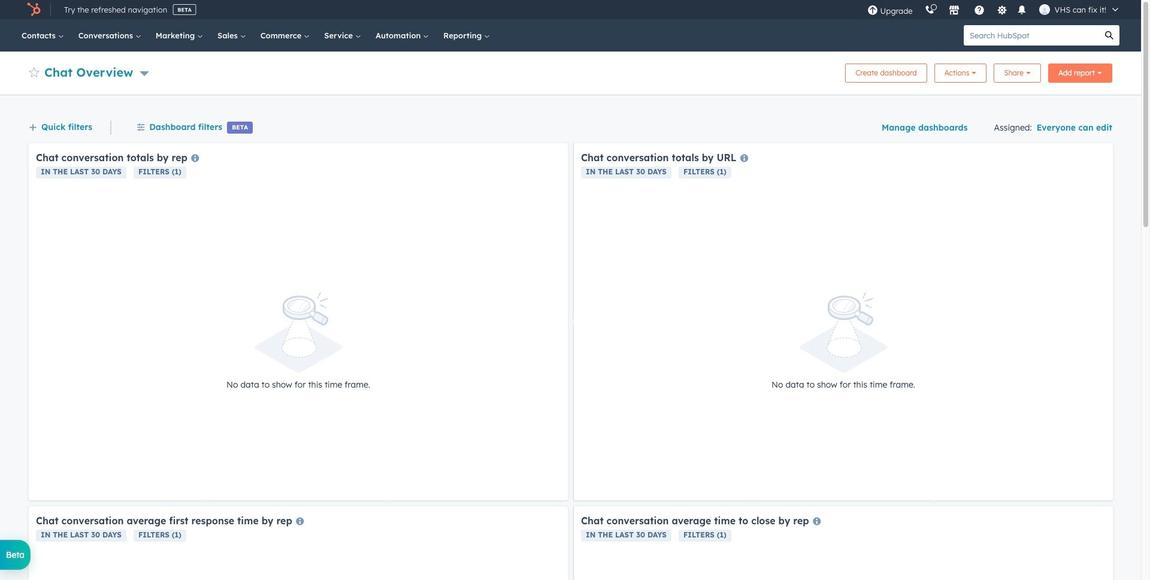 Task type: describe. For each thing, give the bounding box(es) containing it.
chat conversation average first response time by rep element
[[29, 506, 568, 580]]

chat conversation average time to close by rep element
[[574, 506, 1113, 580]]



Task type: locate. For each thing, give the bounding box(es) containing it.
jer mill image
[[1039, 4, 1050, 15]]

menu
[[861, 0, 1127, 19]]

chat conversation totals by rep element
[[29, 143, 568, 500]]

chat conversation totals by url element
[[574, 143, 1113, 500]]

banner
[[29, 60, 1113, 83]]

Search HubSpot search field
[[964, 25, 1100, 46]]

marketplaces image
[[949, 5, 960, 16]]



Task type: vqa. For each thing, say whether or not it's contained in the screenshot.
topmost and
no



